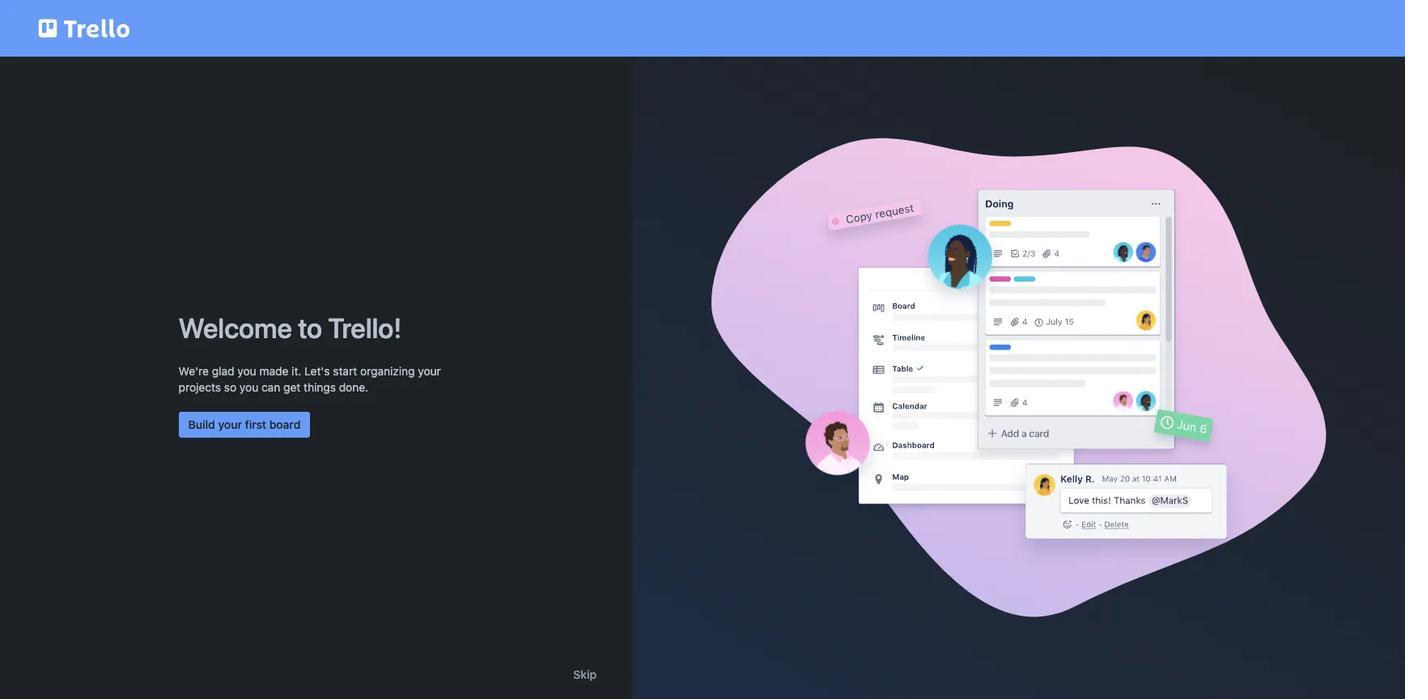 Task type: vqa. For each thing, say whether or not it's contained in the screenshot.
The Viewed
no



Task type: describe. For each thing, give the bounding box(es) containing it.
we're glad you made it. let's start organizing your projects so you can get things done.
[[179, 364, 441, 394]]

start
[[333, 364, 357, 378]]

welcome to trello! image
[[791, 177, 1247, 579]]

we're
[[179, 364, 209, 378]]

your inside button
[[218, 418, 242, 432]]

board
[[269, 418, 301, 432]]

made
[[260, 364, 289, 378]]

projects
[[179, 381, 221, 394]]

organizing
[[360, 364, 415, 378]]

it.
[[292, 364, 302, 378]]

glad
[[212, 364, 235, 378]]

1 vertical spatial you
[[240, 381, 259, 394]]

your inside we're glad you made it. let's start organizing your projects so you can get things done.
[[418, 364, 441, 378]]

let's
[[305, 364, 330, 378]]

welcome to trello!
[[179, 312, 402, 344]]

trello!
[[328, 312, 402, 344]]

build your first board button
[[179, 412, 310, 438]]



Task type: locate. For each thing, give the bounding box(es) containing it.
you right so
[[240, 381, 259, 394]]

0 vertical spatial you
[[238, 364, 256, 378]]

1 horizontal spatial your
[[418, 364, 441, 378]]

your left first
[[218, 418, 242, 432]]

things
[[304, 381, 336, 394]]

build your first board
[[188, 418, 301, 432]]

your
[[418, 364, 441, 378], [218, 418, 242, 432]]

to
[[298, 312, 322, 344]]

build
[[188, 418, 215, 432]]

skip button
[[574, 667, 597, 684]]

your right organizing
[[418, 364, 441, 378]]

first
[[245, 418, 267, 432]]

can
[[262, 381, 280, 394]]

1 vertical spatial your
[[218, 418, 242, 432]]

welcome
[[179, 312, 292, 344]]

get
[[284, 381, 301, 394]]

0 horizontal spatial your
[[218, 418, 242, 432]]

trello image
[[36, 10, 133, 47]]

so
[[224, 381, 237, 394]]

skip
[[574, 668, 597, 682]]

you
[[238, 364, 256, 378], [240, 381, 259, 394]]

0 vertical spatial your
[[418, 364, 441, 378]]

you right glad at left
[[238, 364, 256, 378]]

done.
[[339, 381, 369, 394]]



